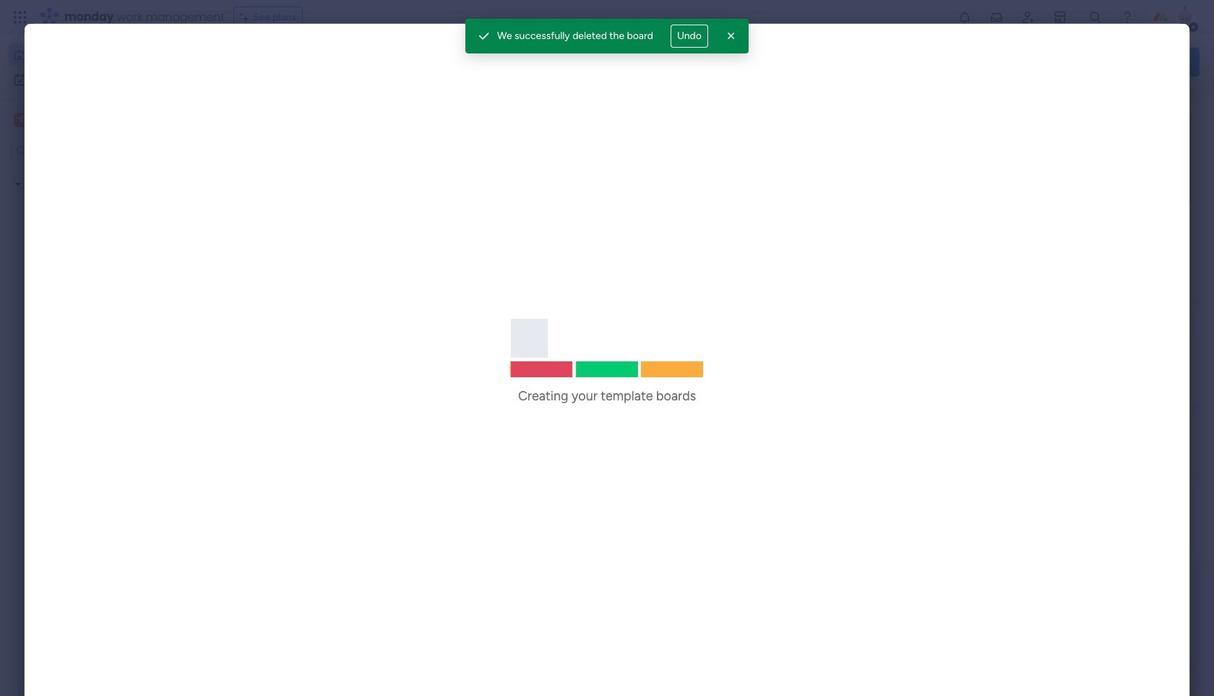 Task type: locate. For each thing, give the bounding box(es) containing it.
select product image
[[13, 10, 27, 25]]

ruby anderson image
[[1174, 6, 1197, 29]]

option
[[9, 43, 176, 66], [9, 68, 176, 91], [0, 171, 184, 174]]

invite members image
[[1021, 10, 1036, 25]]

Search in workspace field
[[30, 143, 121, 159]]

alert
[[466, 19, 749, 53]]

update feed image
[[989, 10, 1004, 25]]

getting started element
[[983, 345, 1200, 403]]

0 vertical spatial option
[[9, 43, 176, 66]]

2 vertical spatial option
[[0, 171, 184, 174]]

workspace image
[[14, 112, 28, 128], [16, 112, 26, 128]]

2 workspace image from the left
[[16, 112, 26, 128]]

monday marketplace image
[[1053, 10, 1068, 25]]

1 workspace image from the left
[[14, 112, 28, 128]]

templates image image
[[996, 109, 1187, 209]]

search everything image
[[1089, 10, 1103, 25]]

notifications image
[[958, 10, 972, 25]]

list box
[[0, 169, 184, 391]]

1 vertical spatial option
[[9, 68, 176, 91]]

help image
[[1120, 10, 1135, 25]]

close image
[[724, 29, 739, 43]]



Task type: vqa. For each thing, say whether or not it's contained in the screenshot.
arrow down icon
no



Task type: describe. For each thing, give the bounding box(es) containing it.
caret down image
[[15, 179, 21, 189]]

see plans image
[[240, 9, 253, 25]]

workspace selection element
[[14, 111, 51, 129]]

quick search results list box
[[223, 135, 948, 327]]

help center element
[[983, 415, 1200, 472]]



